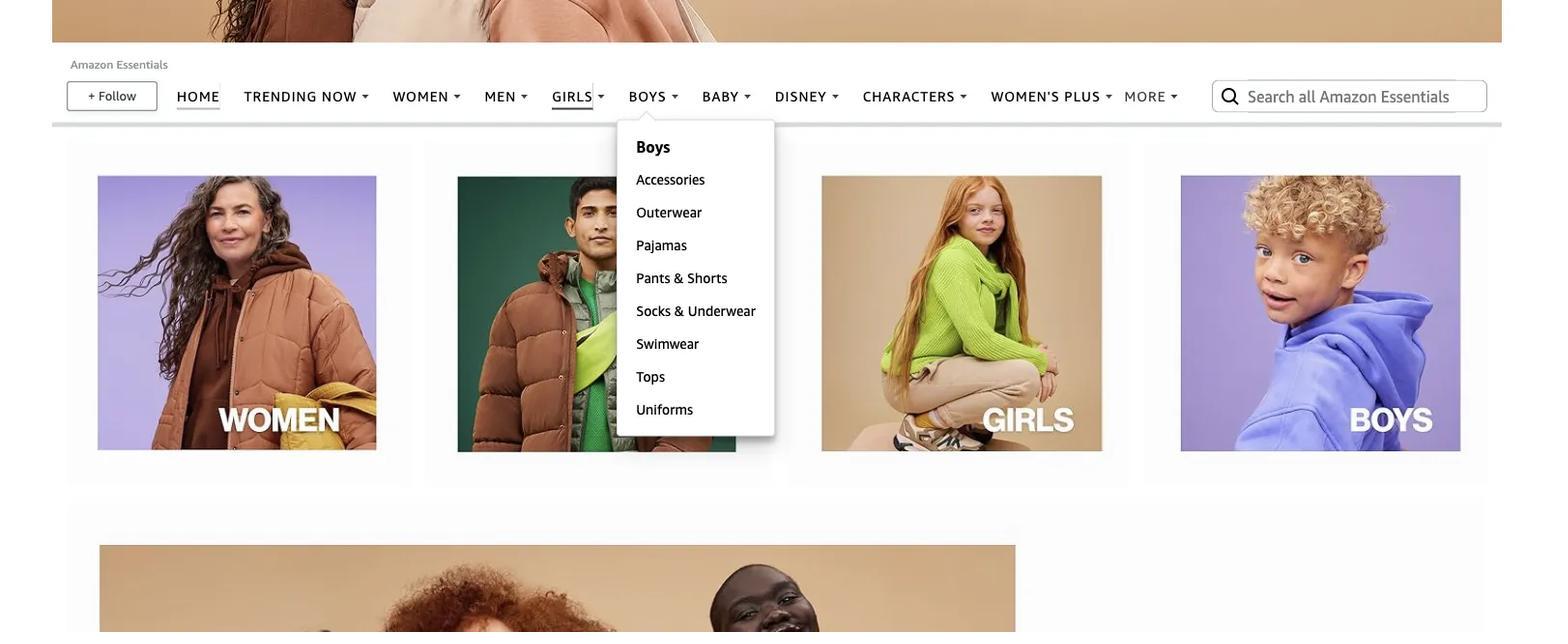 Task type: vqa. For each thing, say whether or not it's contained in the screenshot.
VERIFIED PURCHASE link associated with happy
no



Task type: describe. For each thing, give the bounding box(es) containing it.
+
[[88, 88, 95, 103]]

+ follow button
[[68, 83, 156, 110]]

follow
[[99, 88, 136, 103]]

Search all Amazon Essentials search field
[[1248, 80, 1455, 113]]

amazon essentials link
[[71, 58, 168, 71]]



Task type: locate. For each thing, give the bounding box(es) containing it.
essentials
[[116, 58, 168, 71]]

amazon essentials
[[71, 58, 168, 71]]

search image
[[1219, 85, 1242, 108]]

amazon
[[71, 58, 113, 71]]

+ follow
[[88, 88, 136, 103]]



